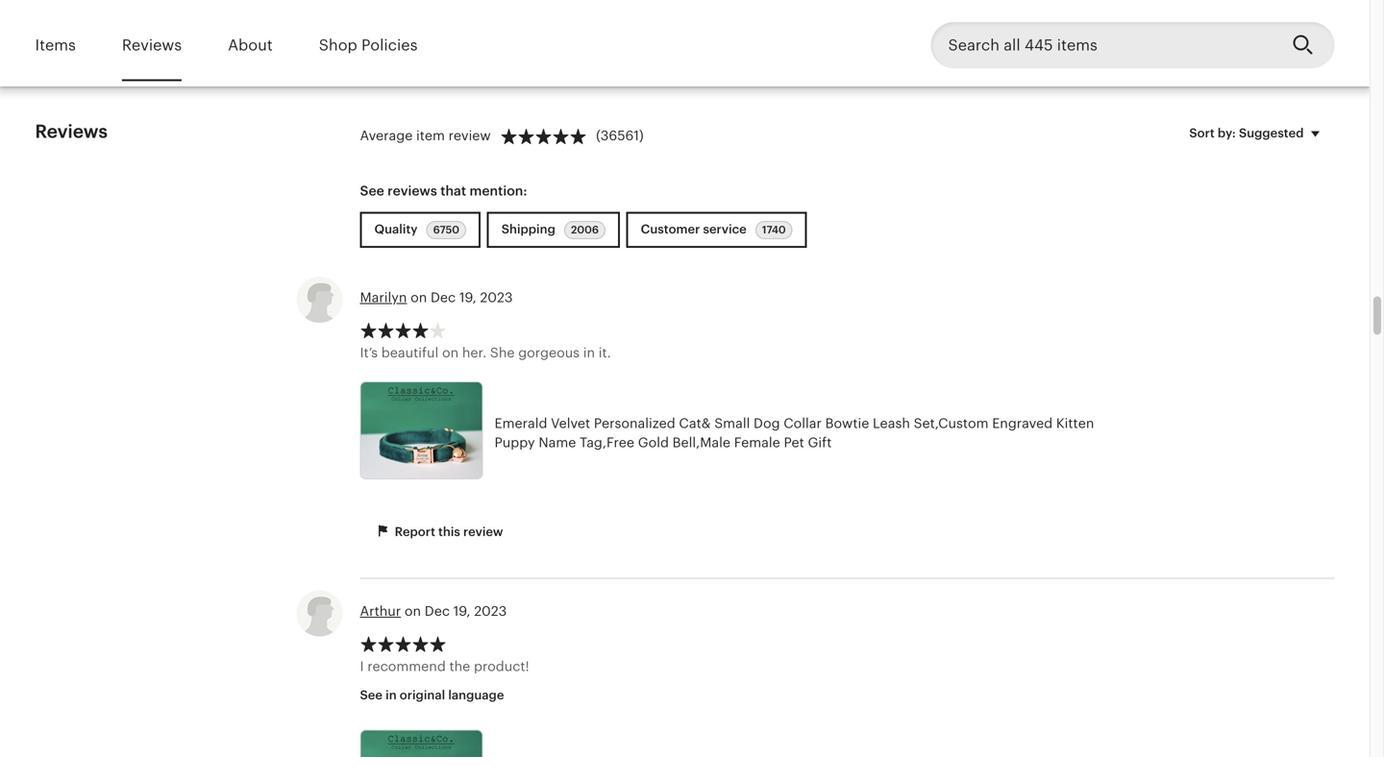 Task type: describe. For each thing, give the bounding box(es) containing it.
marilyn on dec 19, 2023
[[360, 290, 513, 305]]

report this review
[[392, 525, 503, 539]]

product!
[[474, 659, 530, 675]]

arthur on dec 19, 2023
[[360, 604, 507, 619]]

in inside button
[[386, 689, 397, 703]]

small
[[715, 416, 750, 431]]

leash
[[873, 416, 911, 431]]

tag,free
[[580, 435, 635, 450]]

i
[[360, 659, 364, 675]]

collar
[[784, 416, 822, 431]]

reviews link
[[122, 23, 182, 68]]

1 horizontal spatial reviews
[[122, 37, 182, 54]]

emerald
[[495, 416, 548, 431]]

service
[[703, 222, 747, 237]]

emerald velvet personalized cat& small dog collar bowtie leash set,custom engraved kitten puppy name tag,free gold bell,male female pet gift
[[495, 416, 1095, 450]]

item
[[416, 128, 445, 143]]

sort by: suggested button
[[1176, 113, 1342, 153]]

on for arthur
[[405, 604, 421, 619]]

suggested
[[1240, 126, 1305, 140]]

female
[[734, 435, 781, 450]]

review for average item review
[[449, 128, 491, 143]]

1740
[[763, 224, 786, 236]]

arthur
[[360, 604, 401, 619]]

1 vertical spatial reviews
[[35, 121, 108, 142]]

see for see reviews that mention:
[[360, 183, 384, 199]]

emerald velvet personalized cat& small dog collar bowtie leash set,custom engraved kitten puppy name tag,free gold bell,male female pet gift link
[[360, 382, 1120, 485]]

dec for marilyn
[[431, 290, 456, 305]]

sort by: suggested
[[1190, 126, 1305, 140]]

it.
[[599, 345, 611, 361]]

marilyn
[[360, 290, 407, 305]]

see in original language
[[360, 689, 504, 703]]

set,custom
[[914, 416, 989, 431]]

bell,male
[[673, 435, 731, 450]]

report this review button
[[360, 515, 518, 551]]

customer service
[[641, 222, 750, 237]]

sort
[[1190, 126, 1215, 140]]

dog
[[754, 416, 780, 431]]

she
[[490, 345, 515, 361]]

shop
[[319, 37, 358, 54]]

i recommend the product!
[[360, 659, 530, 675]]

review for report this review
[[464, 525, 503, 539]]

reviews
[[388, 183, 437, 199]]

the
[[450, 659, 471, 675]]



Task type: vqa. For each thing, say whether or not it's contained in the screenshot.
item
yes



Task type: locate. For each thing, give the bounding box(es) containing it.
in left original
[[386, 689, 397, 703]]

on
[[411, 290, 427, 305], [442, 345, 459, 361], [405, 604, 421, 619]]

see
[[360, 183, 384, 199], [360, 689, 383, 703]]

1 vertical spatial review
[[464, 525, 503, 539]]

2023
[[480, 290, 513, 305], [474, 604, 507, 619]]

1 horizontal spatial in
[[584, 345, 595, 361]]

review
[[449, 128, 491, 143], [464, 525, 503, 539]]

gorgeous
[[519, 345, 580, 361]]

velvet
[[551, 416, 591, 431]]

19, up the
[[454, 604, 471, 619]]

shop policies
[[319, 37, 418, 54]]

1 vertical spatial see
[[360, 689, 383, 703]]

by:
[[1218, 126, 1237, 140]]

2 vertical spatial on
[[405, 604, 421, 619]]

dec for arthur
[[425, 604, 450, 619]]

arthur link
[[360, 604, 401, 619]]

report
[[395, 525, 436, 539]]

cat&
[[679, 416, 711, 431]]

Search all 445 items text field
[[931, 22, 1278, 68]]

see down the i
[[360, 689, 383, 703]]

in left 'it.'
[[584, 345, 595, 361]]

2 see from the top
[[360, 689, 383, 703]]

mention:
[[470, 183, 528, 199]]

quality
[[375, 222, 421, 237]]

language
[[448, 689, 504, 703]]

marilyn link
[[360, 290, 407, 305]]

in
[[584, 345, 595, 361], [386, 689, 397, 703]]

gift
[[808, 435, 832, 450]]

0 vertical spatial 19,
[[460, 290, 477, 305]]

customer
[[641, 222, 700, 237]]

19, for arthur on dec 19, 2023
[[454, 604, 471, 619]]

dec
[[431, 290, 456, 305], [425, 604, 450, 619]]

review right the this
[[464, 525, 503, 539]]

19,
[[460, 290, 477, 305], [454, 604, 471, 619]]

shop policies link
[[319, 23, 418, 68]]

items
[[35, 37, 76, 54]]

shipping
[[502, 222, 559, 237]]

1 vertical spatial 19,
[[454, 604, 471, 619]]

recommend
[[368, 659, 446, 675]]

2023 up "she"
[[480, 290, 513, 305]]

1 see from the top
[[360, 183, 384, 199]]

it's
[[360, 345, 378, 361]]

6750
[[433, 224, 460, 236]]

0 vertical spatial 2023
[[480, 290, 513, 305]]

0 vertical spatial reviews
[[122, 37, 182, 54]]

review inside "button"
[[464, 525, 503, 539]]

1 vertical spatial on
[[442, 345, 459, 361]]

see in original language button
[[346, 679, 519, 713]]

1 vertical spatial in
[[386, 689, 397, 703]]

policies
[[362, 37, 418, 54]]

0 vertical spatial on
[[411, 290, 427, 305]]

personalized
[[594, 416, 676, 431]]

0 horizontal spatial in
[[386, 689, 397, 703]]

see reviews that mention:
[[360, 183, 528, 199]]

on right arthur
[[405, 604, 421, 619]]

emerald velvet personalized cat& small dog collar bowtie leash set,custom engraved kitten puppy name tag,free gold bell,male female pet gift image
[[360, 731, 483, 758]]

that
[[441, 183, 467, 199]]

2023 for arthur on dec 19, 2023
[[474, 604, 507, 619]]

this
[[439, 525, 461, 539]]

19, for marilyn on dec 19, 2023
[[460, 290, 477, 305]]

average
[[360, 128, 413, 143]]

review right item
[[449, 128, 491, 143]]

it's beautiful on her. she gorgeous in it.
[[360, 345, 611, 361]]

2023 for marilyn on dec 19, 2023
[[480, 290, 513, 305]]

0 vertical spatial dec
[[431, 290, 456, 305]]

bowtie
[[826, 416, 870, 431]]

0 horizontal spatial reviews
[[35, 121, 108, 142]]

19, up her.
[[460, 290, 477, 305]]

0 vertical spatial see
[[360, 183, 384, 199]]

beautiful
[[382, 345, 439, 361]]

items link
[[35, 23, 76, 68]]

engraved
[[993, 416, 1053, 431]]

puppy
[[495, 435, 535, 450]]

0 vertical spatial review
[[449, 128, 491, 143]]

on right marilyn
[[411, 290, 427, 305]]

see left reviews
[[360, 183, 384, 199]]

pet
[[784, 435, 805, 450]]

see for see in original language
[[360, 689, 383, 703]]

original
[[400, 689, 445, 703]]

gold
[[638, 435, 669, 450]]

dec right marilyn
[[431, 290, 456, 305]]

average item review
[[360, 128, 491, 143]]

1 vertical spatial dec
[[425, 604, 450, 619]]

(36561)
[[596, 128, 644, 143]]

about link
[[228, 23, 273, 68]]

0 vertical spatial in
[[584, 345, 595, 361]]

1 vertical spatial 2023
[[474, 604, 507, 619]]

about
[[228, 37, 273, 54]]

2006
[[571, 224, 599, 236]]

name
[[539, 435, 576, 450]]

on for marilyn
[[411, 290, 427, 305]]

2023 up product!
[[474, 604, 507, 619]]

kitten
[[1057, 416, 1095, 431]]

her.
[[462, 345, 487, 361]]

see inside see in original language button
[[360, 689, 383, 703]]

reviews
[[122, 37, 182, 54], [35, 121, 108, 142]]

on left her.
[[442, 345, 459, 361]]

dec up the 'i recommend the product!'
[[425, 604, 450, 619]]



